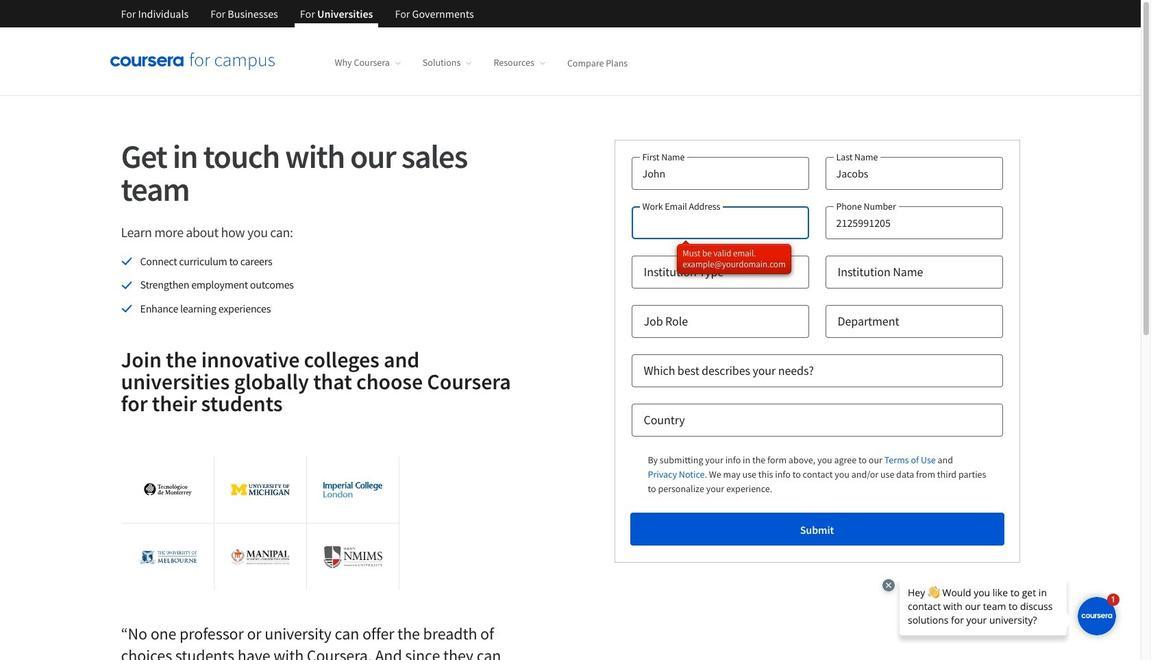 Task type: locate. For each thing, give the bounding box(es) containing it.
banner navigation
[[110, 0, 485, 38]]

First Name text field
[[632, 157, 809, 190]]

Country Code + Phone Number telephone field
[[826, 206, 1003, 239]]

Work Email Address email field
[[632, 206, 809, 239]]

tecnológico de monterrey image
[[138, 484, 197, 496]]

coursera for campus image
[[110, 52, 275, 71]]

university of michigan image
[[231, 484, 290, 496]]

the university of melbourne image
[[138, 541, 197, 574]]



Task type: vqa. For each thing, say whether or not it's contained in the screenshot.
Coursera for Campus image
yes



Task type: describe. For each thing, give the bounding box(es) containing it.
imperial college london image
[[324, 482, 383, 498]]

Institution Name text field
[[826, 256, 1003, 289]]

manipal university image
[[231, 549, 290, 566]]

nmims image
[[324, 546, 383, 568]]

Last Name text field
[[826, 157, 1003, 190]]



